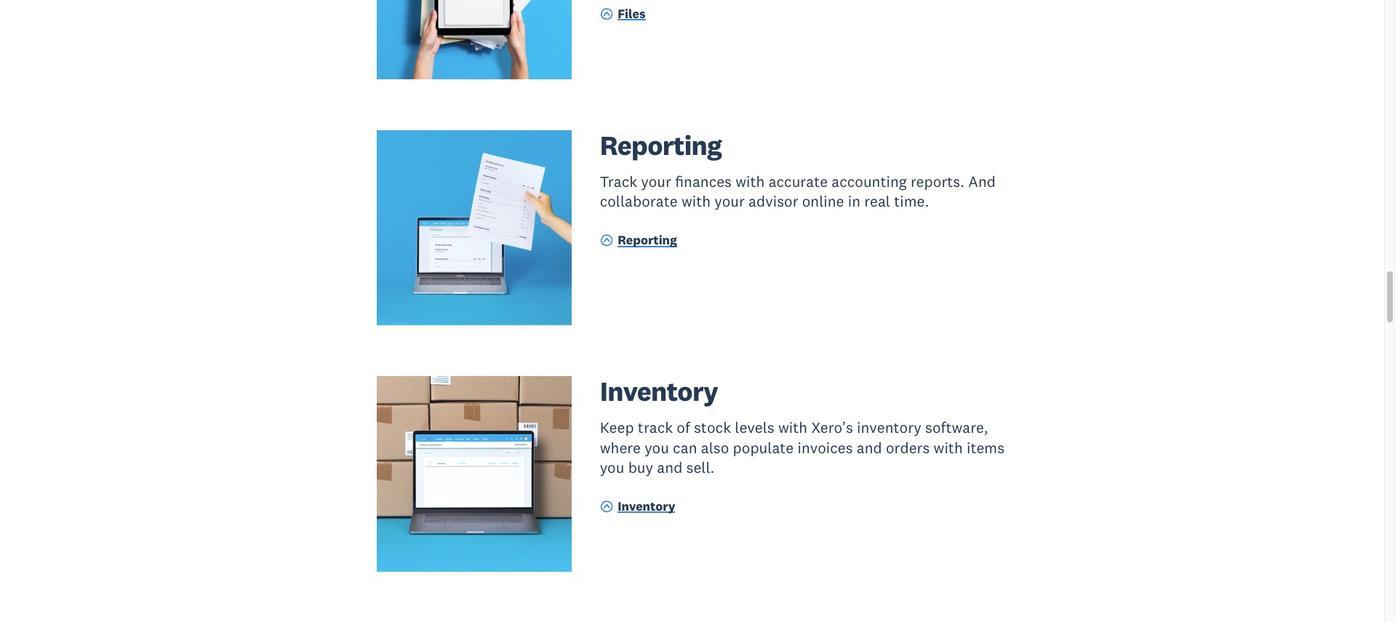 Task type: describe. For each thing, give the bounding box(es) containing it.
invoices
[[798, 438, 853, 457]]

reporting button
[[600, 232, 677, 251]]

0 horizontal spatial you
[[600, 458, 625, 477]]

inventory button
[[600, 498, 676, 518]]

1 horizontal spatial and
[[857, 438, 882, 457]]

in
[[848, 191, 861, 211]]

with up populate
[[779, 418, 808, 438]]

also
[[701, 438, 729, 457]]

accurate
[[769, 172, 828, 191]]

finances
[[675, 172, 732, 191]]

track
[[600, 172, 637, 191]]

1 horizontal spatial you
[[645, 438, 669, 457]]

accounting
[[832, 172, 907, 191]]

collaborate
[[600, 191, 678, 211]]

reports.
[[911, 172, 965, 191]]

with down software,
[[934, 438, 963, 457]]

stock
[[694, 418, 731, 438]]

files
[[618, 6, 646, 22]]

of
[[677, 418, 690, 438]]

0 vertical spatial reporting
[[600, 128, 722, 162]]

keep
[[600, 418, 634, 438]]

inventory
[[857, 418, 922, 438]]

levels
[[735, 418, 775, 438]]

track
[[638, 418, 673, 438]]

0 horizontal spatial and
[[657, 458, 683, 477]]

track your finances with accurate accounting reports. and collaborate with your advisor online in real time.
[[600, 172, 996, 211]]



Task type: locate. For each thing, give the bounding box(es) containing it.
reporting inside button
[[618, 232, 677, 248]]

software,
[[926, 418, 989, 438]]

inventory inside button
[[618, 498, 676, 514]]

0 vertical spatial inventory
[[600, 374, 718, 409]]

1 vertical spatial reporting
[[618, 232, 677, 248]]

your down finances
[[715, 191, 745, 211]]

1 vertical spatial your
[[715, 191, 745, 211]]

reporting
[[600, 128, 722, 162], [618, 232, 677, 248]]

with down finances
[[682, 191, 711, 211]]

with
[[736, 172, 765, 191], [682, 191, 711, 211], [779, 418, 808, 438], [934, 438, 963, 457]]

reporting up track
[[600, 128, 722, 162]]

1 horizontal spatial your
[[715, 191, 745, 211]]

and down can
[[657, 458, 683, 477]]

your up collaborate
[[641, 172, 672, 191]]

with up the advisor
[[736, 172, 765, 191]]

your
[[641, 172, 672, 191], [715, 191, 745, 211]]

inventory up track on the bottom
[[600, 374, 718, 409]]

populate
[[733, 438, 794, 457]]

time.
[[894, 191, 929, 211]]

files button
[[600, 5, 646, 25]]

0 vertical spatial your
[[641, 172, 672, 191]]

inventory
[[600, 374, 718, 409], [618, 498, 676, 514]]

advisor
[[749, 191, 799, 211]]

reporting down collaborate
[[618, 232, 677, 248]]

buy
[[628, 458, 654, 477]]

and
[[857, 438, 882, 457], [657, 458, 683, 477]]

inventory down buy
[[618, 498, 676, 514]]

sell.
[[687, 458, 715, 477]]

you down 'where'
[[600, 458, 625, 477]]

and
[[969, 172, 996, 191]]

0 horizontal spatial your
[[641, 172, 672, 191]]

and down the inventory
[[857, 438, 882, 457]]

you down track on the bottom
[[645, 438, 669, 457]]

where
[[600, 438, 641, 457]]

xero's
[[812, 418, 853, 438]]

you
[[645, 438, 669, 457], [600, 458, 625, 477]]

real
[[865, 191, 891, 211]]

1 vertical spatial inventory
[[618, 498, 676, 514]]

items
[[967, 438, 1005, 457]]

online
[[802, 191, 844, 211]]

can
[[673, 438, 697, 457]]

orders
[[886, 438, 930, 457]]

keep track of stock levels with xero's inventory software, where you can also populate invoices and orders with items you buy and sell.
[[600, 418, 1005, 477]]



Task type: vqa. For each thing, say whether or not it's contained in the screenshot.
topmost REPORTING
yes



